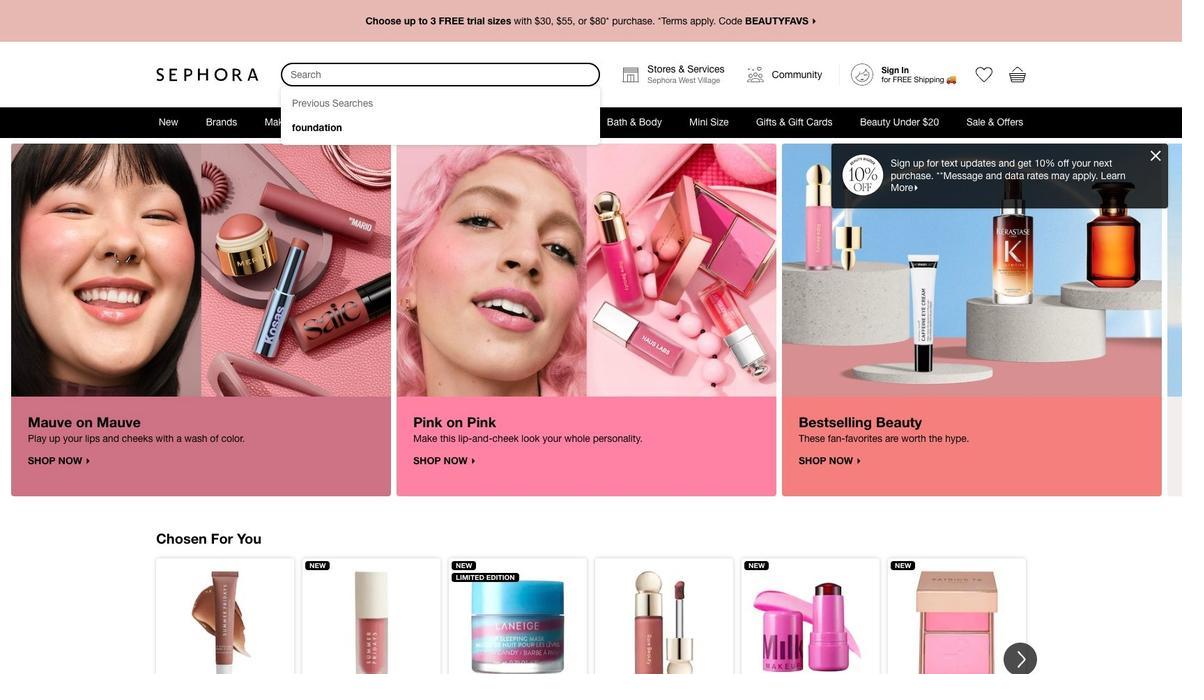 Task type: locate. For each thing, give the bounding box(es) containing it.
section
[[0, 0, 1183, 674]]

Search search field
[[282, 64, 599, 85]]

laneige - lip sleeping mask intense hydration with vitamin c image
[[460, 570, 576, 674]]

milk makeup - cooling water jelly tint lip + cheek blush stain image
[[753, 570, 869, 674]]

patrick ta - major headlines double-take crème & powder blush duo image
[[900, 570, 1015, 674]]

list box
[[281, 86, 601, 145]]

go to basket image
[[1010, 66, 1027, 83]]

None search field
[[281, 63, 601, 145]]

None field
[[281, 63, 601, 86]]

sephora homepage image
[[156, 68, 259, 82]]



Task type: vqa. For each thing, say whether or not it's contained in the screenshot.
Patrick Ta - Major Headlines Double-Take Crème & Powder Blush Duo image
yes



Task type: describe. For each thing, give the bounding box(es) containing it.
rare beauty by selena gomez - soft pinch liquid blush image
[[607, 570, 723, 674]]

summer fridays - lip butter balm for hydration & shine image
[[167, 570, 283, 674]]

summer fridays - dream lip oil for moisturizing sheer coverage image
[[314, 570, 430, 674]]

close message image
[[1151, 151, 1162, 161]]



